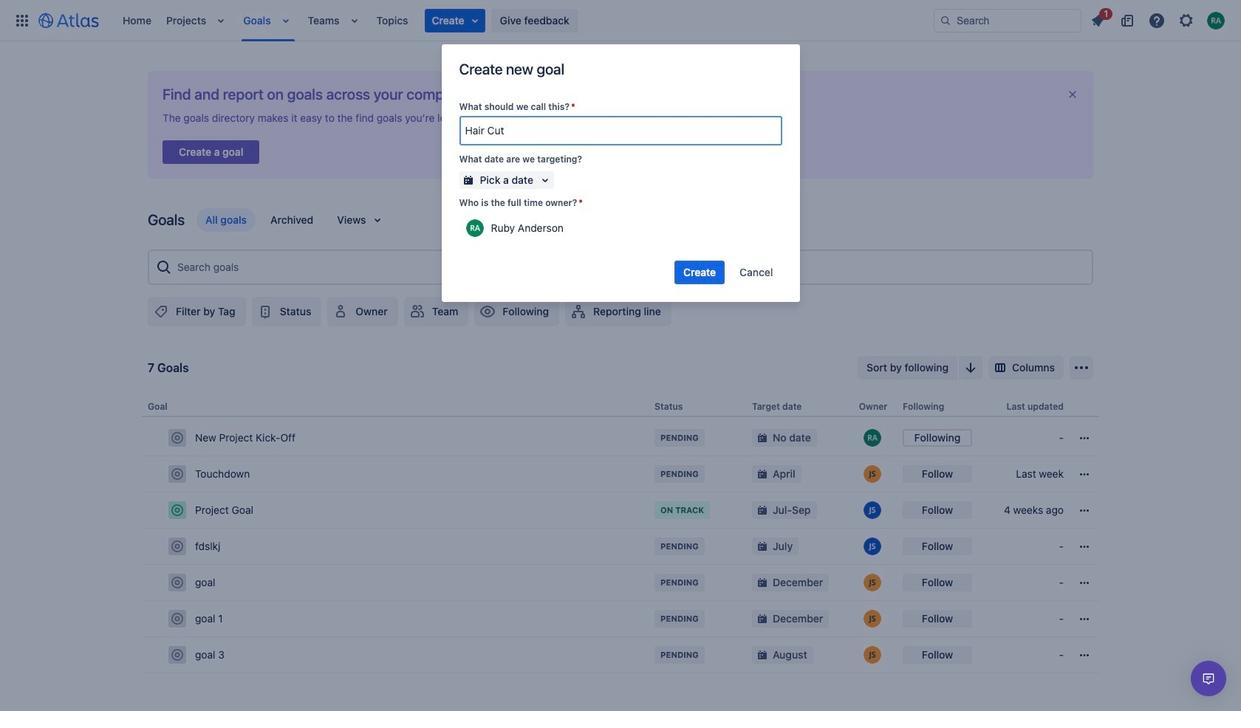 Task type: vqa. For each thing, say whether or not it's contained in the screenshot.
Main content area, start typing to enter text. text box
no



Task type: locate. For each thing, give the bounding box(es) containing it.
help image
[[1148, 11, 1166, 29]]

None search field
[[934, 8, 1082, 32]]

label image
[[152, 303, 170, 321]]

following image
[[479, 303, 497, 321]]

list
[[115, 0, 934, 41], [1085, 6, 1232, 32]]

0 horizontal spatial list
[[115, 0, 934, 41]]

banner
[[0, 0, 1241, 41]]

None field
[[461, 117, 781, 144]]

open intercom messenger image
[[1200, 670, 1218, 688]]

reverse sort order image
[[962, 359, 980, 377]]

list item
[[212, 0, 233, 41], [277, 0, 297, 41], [345, 0, 366, 41], [1085, 6, 1113, 32], [425, 8, 485, 32]]

Search field
[[934, 8, 1082, 32]]

search image
[[940, 14, 952, 26]]

close banner image
[[1067, 89, 1079, 100]]



Task type: describe. For each thing, give the bounding box(es) containing it.
1 horizontal spatial list
[[1085, 6, 1232, 32]]

top element
[[9, 0, 934, 41]]

Search goals field
[[173, 254, 1086, 281]]

list item inside the top element
[[425, 8, 485, 32]]

search goals image
[[155, 259, 173, 276]]

status image
[[256, 303, 274, 321]]



